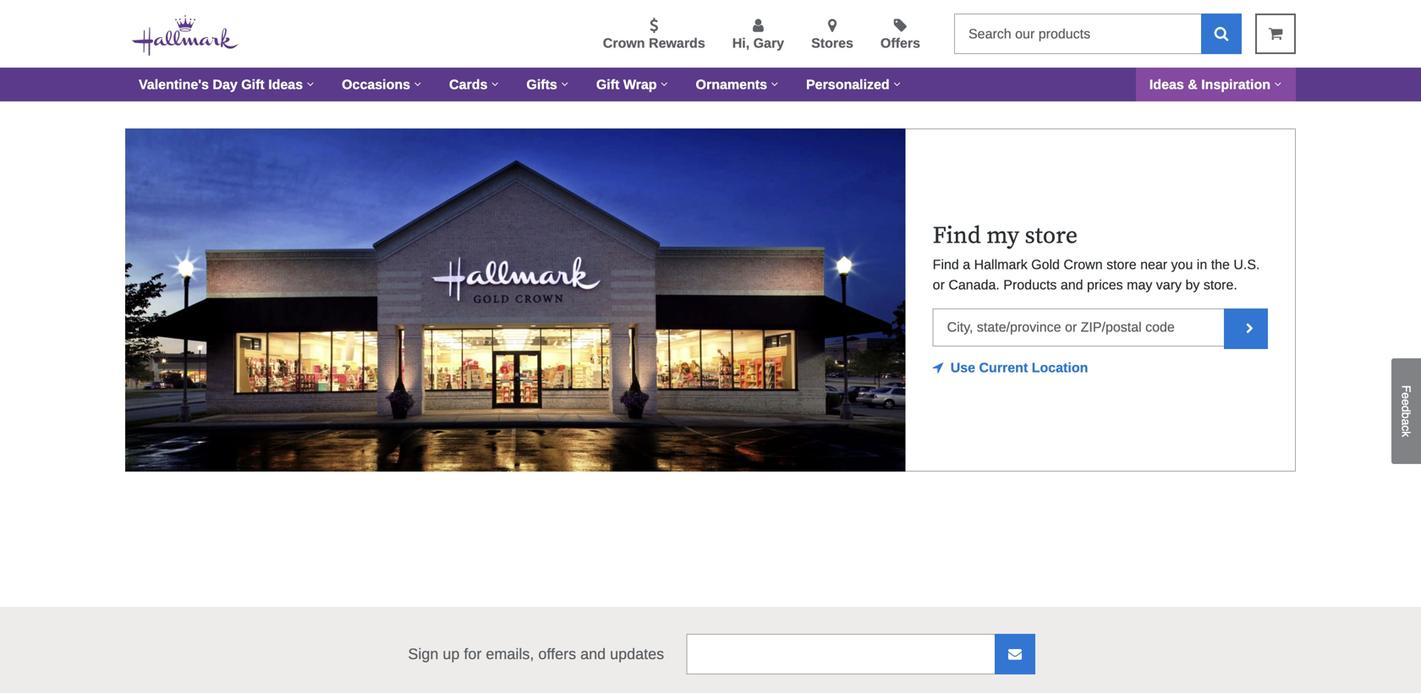 Task type: describe. For each thing, give the bounding box(es) containing it.
vary
[[1156, 277, 1182, 293]]

2 find from the top
[[933, 257, 959, 272]]

the
[[1211, 257, 1230, 272]]

may
[[1127, 277, 1153, 293]]

envelope image
[[1008, 648, 1022, 662]]

by
[[1186, 277, 1200, 293]]

1 e from the top
[[1400, 393, 1413, 399]]

gift wrap link
[[583, 68, 682, 102]]

d
[[1400, 406, 1413, 413]]

rewards
[[649, 36, 705, 51]]

ideas inside "link"
[[268, 77, 303, 92]]

my
[[987, 222, 1019, 251]]

gifts
[[527, 77, 557, 92]]

gold
[[1031, 257, 1060, 272]]

crown rewards link
[[603, 18, 705, 53]]

up
[[443, 646, 460, 663]]

0 horizontal spatial and
[[580, 646, 606, 663]]

emails,
[[486, 646, 534, 663]]

find my store find a hallmark gold crown store near you in the u.s. or canada. products and prices may vary by store.
[[933, 222, 1260, 293]]

wrap
[[623, 77, 657, 92]]

hi, gary link
[[732, 18, 784, 53]]

near
[[1140, 257, 1168, 272]]

c
[[1400, 426, 1413, 432]]

inspiration
[[1202, 77, 1271, 92]]

occasions
[[342, 77, 410, 92]]

offers
[[538, 646, 576, 663]]

location
[[1032, 360, 1088, 375]]

ideas & inspiration link
[[1136, 68, 1296, 102]]

Search our products search field
[[954, 14, 1201, 54]]

hallmark stores image
[[125, 129, 906, 472]]

hi,
[[732, 36, 750, 51]]

valentine's day gift ideas link
[[125, 68, 328, 102]]

updates
[[610, 646, 664, 663]]

or
[[933, 277, 945, 293]]

ornaments
[[696, 77, 767, 92]]

k
[[1400, 432, 1413, 438]]

store.
[[1204, 277, 1238, 293]]

personalized link
[[793, 68, 915, 102]]

hi, gary
[[732, 36, 784, 51]]

sign
[[408, 646, 439, 663]]

use current location button
[[933, 360, 1088, 376]]

find my store main content
[[0, 102, 1421, 580]]

in
[[1197, 257, 1207, 272]]

location arrow image
[[933, 361, 947, 375]]

&
[[1188, 77, 1198, 92]]

ornaments link
[[682, 68, 793, 102]]

1 vertical spatial store
[[1107, 257, 1137, 272]]

gary
[[753, 36, 784, 51]]

cards link
[[436, 68, 513, 102]]



Task type: vqa. For each thing, say whether or not it's contained in the screenshot.
Cards LINK
yes



Task type: locate. For each thing, give the bounding box(es) containing it.
f
[[1400, 386, 1413, 393]]

e
[[1400, 393, 1413, 399], [1400, 399, 1413, 406]]

offers link
[[881, 18, 920, 53]]

find left 'my'
[[933, 222, 981, 251]]

a up k
[[1400, 419, 1413, 426]]

1 vertical spatial crown
[[1064, 257, 1103, 272]]

0 vertical spatial crown
[[603, 36, 645, 51]]

valentine's
[[139, 77, 209, 92]]

hallmark
[[974, 257, 1028, 272]]

menu bar
[[125, 68, 1296, 102]]

ideas left &
[[1150, 77, 1184, 92]]

crown up gift wrap
[[603, 36, 645, 51]]

0 horizontal spatial crown
[[603, 36, 645, 51]]

crown up the prices
[[1064, 257, 1103, 272]]

crown rewards
[[603, 36, 705, 51]]

1 vertical spatial find
[[933, 257, 959, 272]]

day
[[213, 77, 238, 92]]

store up gold
[[1025, 222, 1078, 251]]

hallmark image
[[132, 15, 239, 56]]

ideas & inspiration
[[1150, 77, 1271, 92]]

use current location
[[947, 360, 1088, 375]]

a up canada.
[[963, 257, 970, 272]]

and inside find my store find a hallmark gold crown store near you in the u.s. or canada. products and prices may vary by store.
[[1061, 277, 1083, 293]]

0 horizontal spatial ideas
[[268, 77, 303, 92]]

for
[[464, 646, 482, 663]]

0 vertical spatial a
[[963, 257, 970, 272]]

canada.
[[949, 277, 1000, 293]]

stores link
[[811, 18, 854, 53]]

and left the prices
[[1061, 277, 1083, 293]]

ideas
[[268, 77, 303, 92], [1150, 77, 1184, 92]]

1 horizontal spatial store
[[1107, 257, 1137, 272]]

use
[[951, 360, 975, 375]]

personalized
[[806, 77, 890, 92]]

shopping cart image
[[1269, 26, 1283, 41]]

and right the offers
[[580, 646, 606, 663]]

0 horizontal spatial gift
[[241, 77, 265, 92]]

products
[[1004, 277, 1057, 293]]

you
[[1171, 257, 1193, 272]]

menu
[[266, 14, 941, 53]]

current
[[979, 360, 1028, 375]]

occasions link
[[328, 68, 436, 102]]

City, state/province or ZIP/postal code text field
[[933, 309, 1268, 347]]

u.s.
[[1234, 257, 1260, 272]]

offers
[[881, 36, 920, 51]]

menu containing crown rewards
[[266, 14, 941, 53]]

menu bar inside banner
[[125, 68, 1296, 102]]

0 horizontal spatial a
[[963, 257, 970, 272]]

prices
[[1087, 277, 1123, 293]]

f e e d b a c k button
[[1392, 359, 1421, 464]]

e up b
[[1400, 399, 1413, 406]]

0 vertical spatial and
[[1061, 277, 1083, 293]]

e up d
[[1400, 393, 1413, 399]]

None search field
[[954, 14, 1242, 54]]

hallmark link
[[132, 14, 252, 60]]

region
[[0, 472, 1421, 526]]

1 horizontal spatial gift
[[596, 77, 620, 92]]

banner
[[0, 0, 1421, 102]]

and
[[1061, 277, 1083, 293], [580, 646, 606, 663]]

stores
[[811, 36, 854, 51]]

gifts link
[[513, 68, 583, 102]]

store up the prices
[[1107, 257, 1137, 272]]

find
[[933, 222, 981, 251], [933, 257, 959, 272]]

1 find from the top
[[933, 222, 981, 251]]

search image
[[1215, 26, 1229, 41]]

find up or
[[933, 257, 959, 272]]

1 horizontal spatial ideas
[[1150, 77, 1184, 92]]

1 gift from the left
[[241, 77, 265, 92]]

gift wrap
[[596, 77, 657, 92]]

0 vertical spatial store
[[1025, 222, 1078, 251]]

b
[[1400, 413, 1413, 419]]

1 horizontal spatial a
[[1400, 419, 1413, 426]]

store
[[1025, 222, 1078, 251], [1107, 257, 1137, 272]]

1 vertical spatial and
[[580, 646, 606, 663]]

a inside find my store find a hallmark gold crown store near you in the u.s. or canada. products and prices may vary by store.
[[963, 257, 970, 272]]

gift inside "link"
[[241, 77, 265, 92]]

gift right day
[[241, 77, 265, 92]]

f e e d b a c k
[[1400, 386, 1413, 438]]

0 horizontal spatial store
[[1025, 222, 1078, 251]]

cards
[[449, 77, 488, 92]]

1 horizontal spatial and
[[1061, 277, 1083, 293]]

1 ideas from the left
[[268, 77, 303, 92]]

1 vertical spatial a
[[1400, 419, 1413, 426]]

gift
[[241, 77, 265, 92], [596, 77, 620, 92]]

sign up for emails, offers and updates
[[408, 646, 664, 663]]

valentine's day gift ideas
[[139, 77, 303, 92]]

a
[[963, 257, 970, 272], [1400, 419, 1413, 426]]

0 vertical spatial find
[[933, 222, 981, 251]]

menu bar containing valentine's day gift ideas
[[125, 68, 1296, 102]]

chevron right image
[[1246, 323, 1255, 334]]

none search field inside banner
[[954, 14, 1242, 54]]

gift left wrap
[[596, 77, 620, 92]]

2 gift from the left
[[596, 77, 620, 92]]

menu inside banner
[[266, 14, 941, 53]]

2 e from the top
[[1400, 399, 1413, 406]]

crown
[[603, 36, 645, 51], [1064, 257, 1103, 272]]

2 ideas from the left
[[1150, 77, 1184, 92]]

crown inside find my store find a hallmark gold crown store near you in the u.s. or canada. products and prices may vary by store.
[[1064, 257, 1103, 272]]

banner containing crown rewards
[[0, 0, 1421, 102]]

1 horizontal spatial crown
[[1064, 257, 1103, 272]]

a inside button
[[1400, 419, 1413, 426]]

Sign up for emails, offers and updates email field
[[687, 634, 1036, 675]]

ideas right day
[[268, 77, 303, 92]]



